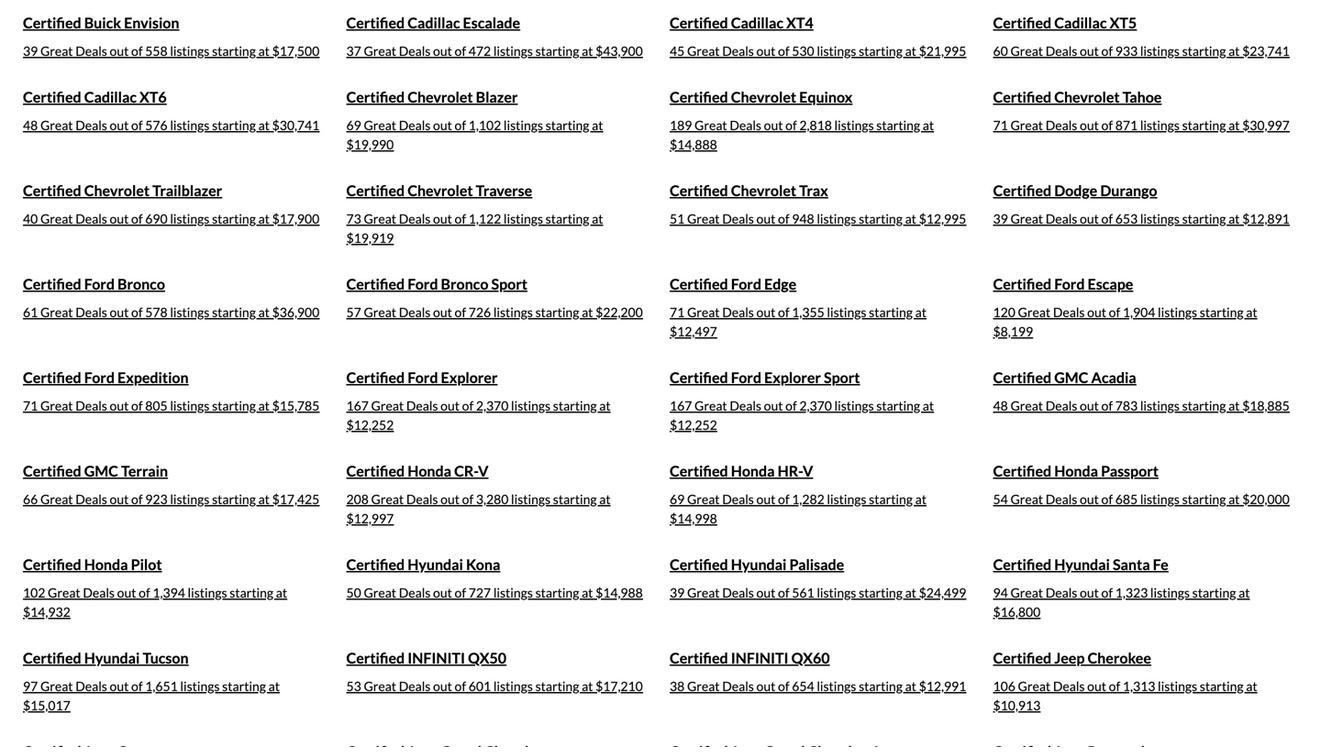 Task type: vqa. For each thing, say whether or not it's contained in the screenshot.


Task type: locate. For each thing, give the bounding box(es) containing it.
certified cadillac escalade
[[346, 14, 520, 32]]

great down certified buick envision at the top of the page
[[40, 43, 73, 59]]

of left "1,102"
[[455, 117, 466, 133]]

deals for certified ford explorer sport
[[730, 398, 762, 414]]

great right 45
[[687, 43, 720, 59]]

out down cr-
[[441, 492, 460, 507]]

of left 576
[[131, 117, 143, 133]]

of left 933
[[1102, 43, 1113, 59]]

deals inside 94 great deals out of 1,323 listings starting at $16,800
[[1046, 585, 1078, 601]]

$22,200
[[596, 304, 643, 320]]

certified for certified ford bronco sport
[[346, 275, 405, 293]]

0 vertical spatial 39
[[23, 43, 38, 59]]

of left 690
[[131, 211, 143, 226]]

out inside 69 great deals out of 1,102 listings starting at $19,990
[[433, 117, 452, 133]]

starting inside 189 great deals out of 2,818 listings starting at $14,888
[[877, 117, 920, 133]]

deals inside the 97 great deals out of 1,651 listings starting at $15,017
[[75, 679, 107, 694]]

69 inside 69 great deals out of 1,102 listings starting at $19,990
[[346, 117, 361, 133]]

at inside 69 great deals out of 1,102 listings starting at $19,990
[[592, 117, 603, 133]]

73
[[346, 211, 361, 226]]

167 great deals out of 2,370 listings starting at $12,252 down "certified ford explorer sport"
[[670, 398, 934, 433]]

1 $12,252 from the left
[[346, 417, 394, 433]]

v
[[478, 462, 489, 480], [803, 462, 813, 480]]

great inside 73 great deals out of 1,122 listings starting at $19,919
[[364, 211, 396, 226]]

deals down certified hyundai kona
[[399, 585, 431, 601]]

starting inside '120 great deals out of 1,904 listings starting at $8,199'
[[1200, 304, 1244, 320]]

chevrolet up 948
[[731, 182, 797, 199]]

out for certified hyundai santa fe
[[1080, 585, 1099, 601]]

1 horizontal spatial infiniti
[[731, 649, 789, 667]]

listings for certified ford bronco sport
[[493, 304, 533, 320]]

at inside 189 great deals out of 2,818 listings starting at $14,888
[[923, 117, 934, 133]]

certified up 54
[[993, 462, 1052, 480]]

infiniti for qx60
[[731, 649, 789, 667]]

certified for certified gmc acadia
[[993, 369, 1052, 387]]

deals down "certified infiniti qx60"
[[722, 679, 754, 694]]

$30,741
[[272, 117, 320, 133]]

of inside the 102 great deals out of 1,394 listings starting at $14,932
[[139, 585, 150, 601]]

71 for certified ford expedition
[[23, 398, 38, 414]]

of left the 727
[[455, 585, 466, 601]]

out left 783
[[1080, 398, 1099, 414]]

deals inside 69 great deals out of 1,102 listings starting at $19,990
[[399, 117, 431, 133]]

106
[[993, 679, 1016, 694]]

1 horizontal spatial 71
[[670, 304, 685, 320]]

great for certified ford explorer sport
[[695, 398, 727, 414]]

$12,891
[[1242, 211, 1290, 226]]

listings inside the 102 great deals out of 1,394 listings starting at $14,932
[[188, 585, 227, 601]]

starting inside 71 great deals out of 1,355 listings starting at $12,497
[[869, 304, 913, 320]]

0 horizontal spatial sport
[[491, 275, 528, 293]]

great up the $10,913 on the right bottom of page
[[1018, 679, 1051, 694]]

great down certified hyundai palisade
[[687, 585, 720, 601]]

chevrolet up 69 great deals out of 1,102 listings starting at $19,990
[[408, 88, 473, 106]]

2 horizontal spatial 71
[[993, 117, 1008, 133]]

great for certified dodge durango
[[1011, 211, 1043, 226]]

0 horizontal spatial 71
[[23, 398, 38, 414]]

69 great deals out of 1,102 listings starting at $19,990
[[346, 117, 603, 152]]

2 167 from the left
[[670, 398, 692, 414]]

out inside 94 great deals out of 1,323 listings starting at $16,800
[[1080, 585, 1099, 601]]

honda left cr-
[[408, 462, 451, 480]]

certified ford bronco sport
[[346, 275, 528, 293]]

hyundai for palisade
[[731, 556, 787, 574]]

948
[[792, 211, 814, 226]]

certified for certified ford escape
[[993, 275, 1052, 293]]

deals for certified hyundai palisade
[[722, 585, 754, 601]]

certified ford edge
[[670, 275, 797, 293]]

0 horizontal spatial gmc
[[84, 462, 118, 480]]

at inside 106 great deals out of 1,313 listings starting at $10,913
[[1246, 679, 1258, 694]]

ford for certified ford escape
[[1054, 275, 1085, 293]]

great inside 208 great deals out of 3,280 listings starting at $12,997
[[371, 492, 404, 507]]

out inside 73 great deals out of 1,122 listings starting at $19,919
[[433, 211, 452, 226]]

1 horizontal spatial v
[[803, 462, 813, 480]]

out left 576
[[110, 117, 129, 133]]

out down certified chevrolet blazer
[[433, 117, 452, 133]]

of left 558
[[131, 43, 143, 59]]

out down certified infiniti qx50
[[433, 679, 452, 694]]

deals down certified ford escape
[[1053, 304, 1085, 320]]

out inside the 97 great deals out of 1,651 listings starting at $15,017
[[110, 679, 129, 694]]

out for certified chevrolet trax
[[757, 211, 776, 226]]

of left 530 at the top of page
[[778, 43, 790, 59]]

2 $12,252 from the left
[[670, 417, 717, 433]]

chevrolet
[[408, 88, 473, 106], [731, 88, 797, 106], [1054, 88, 1120, 106], [84, 182, 150, 199], [408, 182, 473, 199], [731, 182, 797, 199]]

1 horizontal spatial 48
[[993, 398, 1008, 414]]

$14,888
[[670, 137, 717, 152]]

at for certified ford escape
[[1246, 304, 1258, 320]]

great inside the 102 great deals out of 1,394 listings starting at $14,932
[[48, 585, 80, 601]]

deals down certified honda pilot
[[83, 585, 115, 601]]

kona
[[466, 556, 500, 574]]

0 vertical spatial sport
[[491, 275, 528, 293]]

certified cadillac xt6
[[23, 88, 167, 106]]

listings for certified dodge durango
[[1140, 211, 1180, 226]]

2 horizontal spatial 39
[[993, 211, 1008, 226]]

starting inside 73 great deals out of 1,122 listings starting at $19,919
[[546, 211, 589, 226]]

certified for certified chevrolet blazer
[[346, 88, 405, 106]]

66
[[23, 492, 38, 507]]

at for certified hyundai santa fe
[[1239, 585, 1250, 601]]

at for certified infiniti qx60
[[905, 679, 917, 694]]

1 horizontal spatial 167 great deals out of 2,370 listings starting at $12,252
[[670, 398, 934, 433]]

certified up 208
[[346, 462, 405, 480]]

edge
[[764, 275, 797, 293]]

sport for certified ford bronco sport
[[491, 275, 528, 293]]

1 vertical spatial 69
[[670, 492, 685, 507]]

certified down 57 at left top
[[346, 369, 405, 387]]

great inside 71 great deals out of 1,355 listings starting at $12,497
[[687, 304, 720, 320]]

1 horizontal spatial bronco
[[441, 275, 489, 293]]

167 right the $15,785
[[346, 398, 369, 414]]

of left 1,282
[[778, 492, 790, 507]]

honda left pilot
[[84, 556, 128, 574]]

of down "certified ford explorer sport"
[[786, 398, 797, 414]]

honda left hr-
[[731, 462, 775, 480]]

great up $19,919
[[364, 211, 396, 226]]

of for certified honda hr-v
[[778, 492, 790, 507]]

97
[[23, 679, 38, 694]]

certified for certified ford expedition
[[23, 369, 81, 387]]

2 infiniti from the left
[[731, 649, 789, 667]]

infiniti left 'qx60'
[[731, 649, 789, 667]]

starting for certified honda passport
[[1182, 492, 1226, 507]]

deals down certified buick envision at the top of the page
[[75, 43, 107, 59]]

certified dodge durango
[[993, 182, 1158, 199]]

great right 61
[[40, 304, 73, 320]]

out for certified infiniti qx50
[[433, 679, 452, 694]]

great up '$19,990' in the left top of the page
[[364, 117, 396, 133]]

deals for certified honda passport
[[1046, 492, 1078, 507]]

$19,919
[[346, 230, 394, 246]]

71 great deals out of 871 listings starting at $30,997
[[993, 117, 1290, 133]]

of inside 208 great deals out of 3,280 listings starting at $12,997
[[462, 492, 474, 507]]

deals down jeep
[[1053, 679, 1085, 694]]

601
[[469, 679, 491, 694]]

cadillac left "escalade"
[[408, 14, 460, 32]]

starting inside the 102 great deals out of 1,394 listings starting at $14,932
[[230, 585, 273, 601]]

certified down certified buick envision at the top of the page
[[23, 88, 81, 106]]

1 horizontal spatial 39
[[670, 585, 685, 601]]

653
[[1116, 211, 1138, 226]]

2,370 down "certified ford explorer sport"
[[800, 398, 832, 414]]

of left 601
[[455, 679, 466, 694]]

equinox
[[799, 88, 853, 106]]

great for certified infiniti qx60
[[687, 679, 720, 694]]

at for certified gmc terrain
[[258, 492, 270, 507]]

listings for certified ford bronco
[[170, 304, 210, 320]]

deals inside '120 great deals out of 1,904 listings starting at $8,199'
[[1053, 304, 1085, 320]]

certified infiniti qx60
[[670, 649, 830, 667]]

great for certified cadillac xt4
[[687, 43, 720, 59]]

certified down $12,497
[[670, 369, 728, 387]]

50 great deals out of 727 listings starting at $14,988
[[346, 585, 643, 601]]

0 horizontal spatial bronco
[[117, 275, 165, 293]]

certified up 50
[[346, 556, 405, 574]]

of for certified ford bronco sport
[[455, 304, 466, 320]]

of inside 106 great deals out of 1,313 listings starting at $10,913
[[1109, 679, 1121, 694]]

trax
[[799, 182, 828, 199]]

at for certified dodge durango
[[1229, 211, 1240, 226]]

530
[[792, 43, 814, 59]]

at inside 69 great deals out of 1,282 listings starting at $14,998
[[915, 492, 927, 507]]

1,323
[[1116, 585, 1148, 601]]

starting for certified ford explorer sport
[[877, 398, 920, 414]]

deals down certified cadillac xt4
[[722, 43, 754, 59]]

1 167 from the left
[[346, 398, 369, 414]]

48
[[23, 117, 38, 133], [993, 398, 1008, 414]]

great for certified chevrolet trailblazer
[[40, 211, 73, 226]]

hyundai left tucson
[[84, 649, 140, 667]]

2 bronco from the left
[[441, 275, 489, 293]]

certified up 51 on the top right
[[670, 182, 728, 199]]

envision
[[124, 14, 179, 32]]

1 horizontal spatial 69
[[670, 492, 685, 507]]

deals inside 189 great deals out of 2,818 listings starting at $14,888
[[730, 117, 762, 133]]

great right 50
[[364, 585, 396, 601]]

out inside 69 great deals out of 1,282 listings starting at $14,998
[[757, 492, 776, 507]]

gmc for acadia
[[1054, 369, 1089, 387]]

2 2,370 from the left
[[800, 398, 832, 414]]

out inside 71 great deals out of 1,355 listings starting at $12,497
[[757, 304, 776, 320]]

certified for certified chevrolet tahoe
[[993, 88, 1052, 106]]

0 vertical spatial 48
[[23, 117, 38, 133]]

deals down certified gmc acadia
[[1046, 398, 1078, 414]]

out for certified cadillac xt6
[[110, 117, 129, 133]]

starting for certified cadillac escalade
[[535, 43, 579, 59]]

certified for certified chevrolet equinox
[[670, 88, 728, 106]]

explorer down 71 great deals out of 1,355 listings starting at $12,497
[[764, 369, 821, 387]]

expedition
[[117, 369, 189, 387]]

deals for certified buick envision
[[75, 43, 107, 59]]

at inside '120 great deals out of 1,904 listings starting at $8,199'
[[1246, 304, 1258, 320]]

of inside 94 great deals out of 1,323 listings starting at $16,800
[[1102, 585, 1113, 601]]

2,370
[[476, 398, 509, 414], [800, 398, 832, 414]]

38
[[670, 679, 685, 694]]

0 vertical spatial gmc
[[1054, 369, 1089, 387]]

deals inside 208 great deals out of 3,280 listings starting at $12,997
[[406, 492, 438, 507]]

certified up the 94
[[993, 556, 1052, 574]]

1 2,370 from the left
[[476, 398, 509, 414]]

certified for certified infiniti qx50
[[346, 649, 405, 667]]

deals for certified chevrolet blazer
[[399, 117, 431, 133]]

1 horizontal spatial 167
[[670, 398, 692, 414]]

great down certified gmc acadia
[[1011, 398, 1043, 414]]

1,904
[[1123, 304, 1156, 320]]

certified up 106
[[993, 649, 1052, 667]]

69 up '$19,990' in the left top of the page
[[346, 117, 361, 133]]

out down 'certified chevrolet trailblazer'
[[110, 211, 129, 226]]

listings for certified ford explorer sport
[[835, 398, 874, 414]]

listings for certified hyundai kona
[[493, 585, 533, 601]]

acadia
[[1091, 369, 1137, 387]]

39 right $14,988
[[670, 585, 685, 601]]

0 horizontal spatial $12,252
[[346, 417, 394, 433]]

0 horizontal spatial 48
[[23, 117, 38, 133]]

0 horizontal spatial 39
[[23, 43, 38, 59]]

45
[[670, 43, 685, 59]]

certified left the buick
[[23, 14, 81, 32]]

deals inside 71 great deals out of 1,355 listings starting at $12,497
[[722, 304, 754, 320]]

great inside 106 great deals out of 1,313 listings starting at $10,913
[[1018, 679, 1051, 694]]

v up 1,282
[[803, 462, 813, 480]]

1 vertical spatial sport
[[824, 369, 860, 387]]

1 horizontal spatial 2,370
[[800, 398, 832, 414]]

805
[[145, 398, 168, 414]]

1 vertical spatial gmc
[[84, 462, 118, 480]]

at for certified ford bronco
[[258, 304, 270, 320]]

of left 871
[[1102, 117, 1113, 133]]

2 explorer from the left
[[764, 369, 821, 387]]

hyundai left kona
[[408, 556, 463, 574]]

starting for certified chevrolet trax
[[859, 211, 903, 226]]

starting inside 69 great deals out of 1,282 listings starting at $14,998
[[869, 492, 913, 507]]

certified down the 60
[[993, 88, 1052, 106]]

starting inside 94 great deals out of 1,323 listings starting at $16,800
[[1193, 585, 1236, 601]]

out inside 208 great deals out of 3,280 listings starting at $12,997
[[441, 492, 460, 507]]

great for certified honda passport
[[1011, 492, 1043, 507]]

great up $12,497
[[687, 304, 720, 320]]

out for certified cadillac xt4
[[757, 43, 776, 59]]

3,280
[[476, 492, 509, 507]]

out for certified ford bronco sport
[[433, 304, 452, 320]]

cadillac left xt5
[[1054, 14, 1107, 32]]

1 horizontal spatial $12,252
[[670, 417, 717, 433]]

of left 1,122
[[455, 211, 466, 226]]

out
[[110, 43, 129, 59], [433, 43, 452, 59], [757, 43, 776, 59], [1080, 43, 1099, 59], [110, 117, 129, 133], [433, 117, 452, 133], [764, 117, 783, 133], [1080, 117, 1099, 133], [110, 211, 129, 226], [433, 211, 452, 226], [757, 211, 776, 226], [1080, 211, 1099, 226], [110, 304, 129, 320], [433, 304, 452, 320], [757, 304, 776, 320], [1087, 304, 1107, 320], [110, 398, 129, 414], [441, 398, 460, 414], [764, 398, 783, 414], [1080, 398, 1099, 414], [110, 492, 129, 507], [441, 492, 460, 507], [757, 492, 776, 507], [1080, 492, 1099, 507], [117, 585, 136, 601], [433, 585, 452, 601], [757, 585, 776, 601], [1080, 585, 1099, 601], [110, 679, 129, 694], [433, 679, 452, 694], [757, 679, 776, 694], [1087, 679, 1107, 694]]

certified jeep cherokee
[[993, 649, 1151, 667]]

39 great deals out of 561 listings starting at $24,499
[[670, 585, 966, 601]]

starting inside the 97 great deals out of 1,651 listings starting at $15,017
[[222, 679, 266, 694]]

great down "certified ford explorer sport"
[[695, 398, 727, 414]]

deals down certified honda cr-v
[[406, 492, 438, 507]]

1,313
[[1123, 679, 1156, 694]]

out for certified chevrolet blazer
[[433, 117, 452, 133]]

2 vertical spatial 71
[[23, 398, 38, 414]]

690
[[145, 211, 168, 226]]

0 horizontal spatial infiniti
[[408, 649, 465, 667]]

0 horizontal spatial 167 great deals out of 2,370 listings starting at $12,252
[[346, 398, 611, 433]]

pilot
[[131, 556, 162, 574]]

great up $8,199
[[1018, 304, 1051, 320]]

deals for certified ford bronco
[[75, 304, 107, 320]]

listings inside the 97 great deals out of 1,651 listings starting at $15,017
[[180, 679, 220, 694]]

chevrolet for tahoe
[[1054, 88, 1120, 106]]

listings inside 106 great deals out of 1,313 listings starting at $10,913
[[1158, 679, 1198, 694]]

certified honda hr-v
[[670, 462, 813, 480]]

0 vertical spatial 71
[[993, 117, 1008, 133]]

1 horizontal spatial sport
[[824, 369, 860, 387]]

listings inside 69 great deals out of 1,102 listings starting at $19,990
[[504, 117, 543, 133]]

39 for certified buick envision
[[23, 43, 38, 59]]

certified up the $14,998
[[670, 462, 728, 480]]

48 for certified cadillac xt6
[[23, 117, 38, 133]]

starting for certified jeep cherokee
[[1200, 679, 1244, 694]]

2,818
[[800, 117, 832, 133]]

1 vertical spatial 71
[[670, 304, 685, 320]]

deals for certified cadillac escalade
[[399, 43, 431, 59]]

0 horizontal spatial v
[[478, 462, 489, 480]]

69 inside 69 great deals out of 1,282 listings starting at $14,998
[[670, 492, 685, 507]]

71 down certified ford expedition
[[23, 398, 38, 414]]

out for certified buick envision
[[110, 43, 129, 59]]

1 infiniti from the left
[[408, 649, 465, 667]]

0 horizontal spatial 2,370
[[476, 398, 509, 414]]

certified honda cr-v
[[346, 462, 489, 480]]

certified up 189
[[670, 88, 728, 106]]

out down escape
[[1087, 304, 1107, 320]]

1 vertical spatial 48
[[993, 398, 1008, 414]]

bronco up 578
[[117, 275, 165, 293]]

certified up the 60
[[993, 14, 1052, 32]]

deals inside 106 great deals out of 1,313 listings starting at $10,913
[[1053, 679, 1085, 694]]

great for certified jeep cherokee
[[1018, 679, 1051, 694]]

1 explorer from the left
[[441, 369, 498, 387]]

out down certified hyundai palisade
[[757, 585, 776, 601]]

starting inside 69 great deals out of 1,102 listings starting at $19,990
[[546, 117, 589, 133]]

out for certified chevrolet trailblazer
[[110, 211, 129, 226]]

hyundai for santa
[[1054, 556, 1110, 574]]

0 horizontal spatial 69
[[346, 117, 361, 133]]

listings inside 71 great deals out of 1,355 listings starting at $12,497
[[827, 304, 867, 320]]

2 167 great deals out of 2,370 listings starting at $12,252 from the left
[[670, 398, 934, 433]]

71 inside 71 great deals out of 1,355 listings starting at $12,497
[[670, 304, 685, 320]]

out for certified ford bronco
[[110, 304, 129, 320]]

out left 578
[[110, 304, 129, 320]]

at
[[258, 43, 270, 59], [582, 43, 593, 59], [905, 43, 917, 59], [1229, 43, 1240, 59], [258, 117, 270, 133], [592, 117, 603, 133], [923, 117, 934, 133], [1229, 117, 1240, 133], [258, 211, 270, 226], [592, 211, 603, 226], [905, 211, 917, 226], [1229, 211, 1240, 226], [258, 304, 270, 320], [582, 304, 593, 320], [915, 304, 927, 320], [1246, 304, 1258, 320], [258, 398, 270, 414], [599, 398, 611, 414], [923, 398, 934, 414], [1229, 398, 1240, 414], [258, 492, 270, 507], [599, 492, 611, 507], [915, 492, 927, 507], [1229, 492, 1240, 507], [276, 585, 287, 601], [582, 585, 593, 601], [905, 585, 917, 601], [1239, 585, 1250, 601], [269, 679, 280, 694], [582, 679, 593, 694], [905, 679, 917, 694], [1246, 679, 1258, 694]]

deals for certified hyundai santa fe
[[1046, 585, 1078, 601]]

102
[[23, 585, 45, 601]]

great inside the 97 great deals out of 1,651 listings starting at $15,017
[[40, 679, 73, 694]]

tucson
[[143, 649, 189, 667]]

71
[[993, 117, 1008, 133], [670, 304, 685, 320], [23, 398, 38, 414]]

of for certified infiniti qx50
[[455, 679, 466, 694]]

explorer down '726'
[[441, 369, 498, 387]]

69 up the $14,998
[[670, 492, 685, 507]]

out for certified dodge durango
[[1080, 211, 1099, 226]]

of for certified ford escape
[[1109, 304, 1121, 320]]

1 bronco from the left
[[117, 275, 165, 293]]

of left 472
[[455, 43, 466, 59]]

hyundai left santa
[[1054, 556, 1110, 574]]

great inside 69 great deals out of 1,282 listings starting at $14,998
[[687, 492, 720, 507]]

listings inside 94 great deals out of 1,323 listings starting at $16,800
[[1151, 585, 1190, 601]]

of for certified infiniti qx60
[[778, 679, 790, 694]]

great inside 189 great deals out of 2,818 listings starting at $14,888
[[695, 117, 727, 133]]

certified gmc terrain
[[23, 462, 168, 480]]

of inside 69 great deals out of 1,102 listings starting at $19,990
[[455, 117, 466, 133]]

167 down $12,497
[[670, 398, 692, 414]]

starting for certified hyundai palisade
[[859, 585, 903, 601]]

71 up $12,497
[[670, 304, 685, 320]]

infiniti
[[408, 649, 465, 667], [731, 649, 789, 667]]

out inside '120 great deals out of 1,904 listings starting at $8,199'
[[1087, 304, 1107, 320]]

558
[[145, 43, 168, 59]]

certified up 102
[[23, 556, 81, 574]]

of inside '120 great deals out of 1,904 listings starting at $8,199'
[[1109, 304, 1121, 320]]

at inside the 102 great deals out of 1,394 listings starting at $14,932
[[276, 585, 287, 601]]

1 v from the left
[[478, 462, 489, 480]]

listings
[[170, 43, 210, 59], [493, 43, 533, 59], [817, 43, 856, 59], [1140, 43, 1180, 59], [170, 117, 210, 133], [504, 117, 543, 133], [835, 117, 874, 133], [1140, 117, 1180, 133], [170, 211, 210, 226], [504, 211, 543, 226], [817, 211, 856, 226], [1140, 211, 1180, 226], [170, 304, 210, 320], [493, 304, 533, 320], [827, 304, 867, 320], [1158, 304, 1198, 320], [170, 398, 210, 414], [511, 398, 551, 414], [835, 398, 874, 414], [1140, 398, 1180, 414], [170, 492, 210, 507], [511, 492, 551, 507], [827, 492, 867, 507], [1140, 492, 1180, 507], [188, 585, 227, 601], [493, 585, 533, 601], [817, 585, 856, 601], [1151, 585, 1190, 601], [180, 679, 220, 694], [493, 679, 533, 694], [817, 679, 856, 694], [1158, 679, 1198, 694]]

out down certified ford explorer
[[441, 398, 460, 414]]

honda
[[408, 462, 451, 480], [731, 462, 775, 480], [1054, 462, 1098, 480], [84, 556, 128, 574]]

bronco up '726'
[[441, 275, 489, 293]]

at inside 71 great deals out of 1,355 listings starting at $12,497
[[915, 304, 927, 320]]

2 v from the left
[[803, 462, 813, 480]]

$36,900
[[272, 304, 320, 320]]

1 vertical spatial 39
[[993, 211, 1008, 226]]

48 for certified gmc acadia
[[993, 398, 1008, 414]]

0 vertical spatial 69
[[346, 117, 361, 133]]

of inside 71 great deals out of 1,355 listings starting at $12,497
[[778, 304, 790, 320]]

starting for certified ford bronco
[[212, 304, 256, 320]]

certified honda pilot
[[23, 556, 162, 574]]

starting inside 106 great deals out of 1,313 listings starting at $10,913
[[1200, 679, 1244, 694]]

honda for cr-
[[408, 462, 451, 480]]

of inside 189 great deals out of 2,818 listings starting at $14,888
[[786, 117, 797, 133]]

of inside 73 great deals out of 1,122 listings starting at $19,919
[[455, 211, 466, 226]]

of left 948
[[778, 211, 790, 226]]

of left 1,904
[[1109, 304, 1121, 320]]

out inside 189 great deals out of 2,818 listings starting at $14,888
[[764, 117, 783, 133]]

2 vertical spatial 39
[[670, 585, 685, 601]]

167
[[346, 398, 369, 414], [670, 398, 692, 414]]

of left the "1,355"
[[778, 304, 790, 320]]

listings for certified cadillac xt6
[[170, 117, 210, 133]]

certified up 45
[[670, 14, 728, 32]]

0 horizontal spatial explorer
[[441, 369, 498, 387]]

53
[[346, 679, 361, 694]]

69 great deals out of 1,282 listings starting at $14,998
[[670, 492, 927, 527]]

60 great deals out of 933 listings starting at $23,741
[[993, 43, 1290, 59]]

starting for certified chevrolet blazer
[[546, 117, 589, 133]]

listings inside 189 great deals out of 2,818 listings starting at $14,888
[[835, 117, 874, 133]]

at for certified cadillac escalade
[[582, 43, 593, 59]]

at inside 94 great deals out of 1,323 listings starting at $16,800
[[1239, 585, 1250, 601]]

certified for certified ford explorer
[[346, 369, 405, 387]]

37 great deals out of 472 listings starting at $43,900
[[346, 43, 643, 59]]

at inside 208 great deals out of 3,280 listings starting at $12,997
[[599, 492, 611, 507]]

certified up 97 on the left of the page
[[23, 649, 81, 667]]

deals down 'certified chevrolet tahoe'
[[1046, 117, 1078, 133]]

chevrolet for trailblazer
[[84, 182, 150, 199]]

deals inside 73 great deals out of 1,122 listings starting at $19,919
[[399, 211, 431, 226]]

gmc
[[1054, 369, 1089, 387], [84, 462, 118, 480]]

great for certified infiniti qx50
[[364, 679, 396, 694]]

deals down certified infiniti qx50
[[399, 679, 431, 694]]

0 horizontal spatial 167
[[346, 398, 369, 414]]

listings for certified ford edge
[[827, 304, 867, 320]]

out for certified cadillac escalade
[[433, 43, 452, 59]]

cadillac
[[408, 14, 460, 32], [731, 14, 784, 32], [1054, 14, 1107, 32], [84, 88, 137, 106]]

deals down certified hyundai palisade
[[722, 585, 754, 601]]

deals down certified ford expedition
[[75, 398, 107, 414]]

listings for certified chevrolet traverse
[[504, 211, 543, 226]]

sport for certified ford explorer sport
[[824, 369, 860, 387]]

$17,210
[[596, 679, 643, 694]]

472
[[469, 43, 491, 59]]

of inside the 97 great deals out of 1,651 listings starting at $15,017
[[131, 679, 143, 694]]

certified for certified dodge durango
[[993, 182, 1052, 199]]

certified for certified honda pilot
[[23, 556, 81, 574]]

deals inside 69 great deals out of 1,282 listings starting at $14,998
[[722, 492, 754, 507]]

1 167 great deals out of 2,370 listings starting at $12,252 from the left
[[346, 398, 611, 433]]

of inside 69 great deals out of 1,282 listings starting at $14,998
[[778, 492, 790, 507]]

listings inside 208 great deals out of 3,280 listings starting at $12,997
[[511, 492, 551, 507]]

starting inside 208 great deals out of 3,280 listings starting at $12,997
[[553, 492, 597, 507]]

727
[[469, 585, 491, 601]]

at inside the 97 great deals out of 1,651 listings starting at $15,017
[[269, 679, 280, 694]]

starting for certified infiniti qx60
[[859, 679, 903, 694]]

106 great deals out of 1,313 listings starting at $10,913
[[993, 679, 1258, 714]]

94
[[993, 585, 1008, 601]]

great up $15,017
[[40, 679, 73, 694]]

1 horizontal spatial gmc
[[1054, 369, 1089, 387]]

48 down certified gmc acadia
[[993, 398, 1008, 414]]

certified cadillac xt4
[[670, 14, 814, 32]]

out for certified honda passport
[[1080, 492, 1099, 507]]

great right 40
[[40, 211, 73, 226]]

listings inside 73 great deals out of 1,122 listings starting at $19,919
[[504, 211, 543, 226]]

208 great deals out of 3,280 listings starting at $12,997
[[346, 492, 611, 527]]

listings inside 69 great deals out of 1,282 listings starting at $14,998
[[827, 492, 867, 507]]

57 great deals out of 726 listings starting at $22,200
[[346, 304, 643, 320]]

certified up 53
[[346, 649, 405, 667]]

out inside the 102 great deals out of 1,394 listings starting at $14,932
[[117, 585, 136, 601]]

listings for certified honda passport
[[1140, 492, 1180, 507]]

61 great deals out of 578 listings starting at $36,900
[[23, 304, 320, 320]]

out inside 106 great deals out of 1,313 listings starting at $10,913
[[1087, 679, 1107, 694]]

great right the 60
[[1011, 43, 1043, 59]]

great inside 94 great deals out of 1,323 listings starting at $16,800
[[1011, 585, 1043, 601]]

certified up 66 on the bottom of page
[[23, 462, 81, 480]]

deals inside the 102 great deals out of 1,394 listings starting at $14,932
[[83, 585, 115, 601]]

certified for certified ford explorer sport
[[670, 369, 728, 387]]

at inside 73 great deals out of 1,122 listings starting at $19,919
[[592, 211, 603, 226]]

1 horizontal spatial explorer
[[764, 369, 821, 387]]

out down the dodge
[[1080, 211, 1099, 226]]

great inside '120 great deals out of 1,904 listings starting at $8,199'
[[1018, 304, 1051, 320]]

listings inside '120 great deals out of 1,904 listings starting at $8,199'
[[1158, 304, 1198, 320]]

great inside 69 great deals out of 1,102 listings starting at $19,990
[[364, 117, 396, 133]]

certified chevrolet blazer
[[346, 88, 518, 106]]

hyundai for kona
[[408, 556, 463, 574]]

871
[[1116, 117, 1138, 133]]

561
[[792, 585, 814, 601]]



Task type: describe. For each thing, give the bounding box(es) containing it.
of for certified hyundai kona
[[455, 585, 466, 601]]

$12,252 for certified ford explorer
[[346, 417, 394, 433]]

v for cr-
[[478, 462, 489, 480]]

great for certified ford edge
[[687, 304, 720, 320]]

certified chevrolet trailblazer
[[23, 182, 222, 199]]

certified chevrolet tahoe
[[993, 88, 1162, 106]]

of for certified hyundai tucson
[[131, 679, 143, 694]]

certified ford bronco
[[23, 275, 165, 293]]

$16,800
[[993, 605, 1041, 620]]

listings for certified gmc terrain
[[170, 492, 210, 507]]

certified for certified ford bronco
[[23, 275, 81, 293]]

listings for certified ford escape
[[1158, 304, 1198, 320]]

xt6
[[140, 88, 167, 106]]

cr-
[[454, 462, 478, 480]]

great for certified ford explorer
[[371, 398, 404, 414]]

37
[[346, 43, 361, 59]]

qx50
[[468, 649, 507, 667]]

listings for certified ford explorer
[[511, 398, 551, 414]]

of for certified honda pilot
[[139, 585, 150, 601]]

923
[[145, 492, 168, 507]]

of for certified buick envision
[[131, 43, 143, 59]]

94 great deals out of 1,323 listings starting at $16,800
[[993, 585, 1250, 620]]

of for certified ford expedition
[[131, 398, 143, 414]]

50
[[346, 585, 361, 601]]

97 great deals out of 1,651 listings starting at $15,017
[[23, 679, 280, 714]]

1,122
[[469, 211, 501, 226]]

out for certified gmc terrain
[[110, 492, 129, 507]]

of for certified honda cr-v
[[462, 492, 474, 507]]

certified for certified cadillac xt5
[[993, 14, 1052, 32]]

51
[[670, 211, 685, 226]]

xt4
[[786, 14, 814, 32]]

blazer
[[476, 88, 518, 106]]

66 great deals out of 923 listings starting at $17,425
[[23, 492, 320, 507]]

$12,997
[[346, 511, 394, 527]]

$43,900
[[596, 43, 643, 59]]

of for certified gmc acadia
[[1102, 398, 1113, 414]]

deals for certified infiniti qx50
[[399, 679, 431, 694]]

durango
[[1100, 182, 1158, 199]]

$17,500
[[272, 43, 320, 59]]

189 great deals out of 2,818 listings starting at $14,888
[[670, 117, 934, 152]]

certified gmc acadia
[[993, 369, 1137, 387]]

certified for certified cadillac xt6
[[23, 88, 81, 106]]

at for certified infiniti qx50
[[582, 679, 593, 694]]

certified chevrolet trax
[[670, 182, 828, 199]]

$15,785
[[272, 398, 320, 414]]

certified honda passport
[[993, 462, 1159, 480]]

57
[[346, 304, 361, 320]]

honda for hr-
[[731, 462, 775, 480]]

xt5
[[1110, 14, 1137, 32]]

escalade
[[463, 14, 520, 32]]

listings for certified infiniti qx50
[[493, 679, 533, 694]]

of for certified ford bronco
[[131, 304, 143, 320]]

starting for certified cadillac xt6
[[212, 117, 256, 133]]

starting for certified buick envision
[[212, 43, 256, 59]]

40 great deals out of 690 listings starting at $17,900
[[23, 211, 320, 226]]

jeep
[[1054, 649, 1085, 667]]

$14,998
[[670, 511, 717, 527]]

at for certified honda pilot
[[276, 585, 287, 601]]

of for certified ford explorer sport
[[786, 398, 797, 414]]

out for certified hyundai kona
[[433, 585, 452, 601]]

starting for certified ford escape
[[1200, 304, 1244, 320]]

certified ford expedition
[[23, 369, 189, 387]]

167 for certified ford explorer
[[346, 398, 369, 414]]

102 great deals out of 1,394 listings starting at $14,932
[[23, 585, 287, 620]]

certified hyundai kona
[[346, 556, 500, 574]]

deals for certified ford edge
[[722, 304, 754, 320]]

palisade
[[790, 556, 844, 574]]

71 great deals out of 805 listings starting at $15,785
[[23, 398, 320, 414]]

starting for certified hyundai tucson
[[222, 679, 266, 694]]

great for certified chevrolet trax
[[687, 211, 720, 226]]

out for certified honda pilot
[[117, 585, 136, 601]]

54
[[993, 492, 1008, 507]]

of for certified honda passport
[[1102, 492, 1113, 507]]

starting for certified cadillac xt4
[[859, 43, 903, 59]]

chevrolet for equinox
[[731, 88, 797, 106]]

at for certified honda passport
[[1229, 492, 1240, 507]]

deals for certified infiniti qx60
[[722, 679, 754, 694]]

great for certified ford escape
[[1018, 304, 1051, 320]]

167 great deals out of 2,370 listings starting at $12,252 for certified ford explorer sport
[[670, 398, 934, 433]]

$24,499
[[919, 585, 966, 601]]

578
[[145, 304, 168, 320]]

of for certified dodge durango
[[1102, 211, 1113, 226]]

at for certified gmc acadia
[[1229, 398, 1240, 414]]

listings for certified hyundai tucson
[[180, 679, 220, 694]]

60
[[993, 43, 1008, 59]]

great for certified ford expedition
[[40, 398, 73, 414]]

$12,991
[[919, 679, 966, 694]]

53 great deals out of 601 listings starting at $17,210
[[346, 679, 643, 694]]

$19,990
[[346, 137, 394, 152]]

1,355
[[792, 304, 825, 320]]

deals for certified gmc terrain
[[75, 492, 107, 507]]

deals for certified cadillac xt5
[[1046, 43, 1078, 59]]

of for certified cadillac xt6
[[131, 117, 143, 133]]

starting for certified honda cr-v
[[553, 492, 597, 507]]

ford for certified ford bronco sport
[[408, 275, 438, 293]]

54 great deals out of 685 listings starting at $20,000
[[993, 492, 1290, 507]]

726
[[469, 304, 491, 320]]

terrain
[[121, 462, 168, 480]]

certified hyundai tucson
[[23, 649, 189, 667]]

escape
[[1088, 275, 1133, 293]]

685
[[1116, 492, 1138, 507]]

$12,497
[[670, 324, 717, 339]]

listings for certified chevrolet trax
[[817, 211, 856, 226]]

45 great deals out of 530 listings starting at $21,995
[[670, 43, 966, 59]]

out for certified infiniti qx60
[[757, 679, 776, 694]]

certified infiniti qx50
[[346, 649, 507, 667]]

of for certified chevrolet equinox
[[786, 117, 797, 133]]

120
[[993, 304, 1016, 320]]

of for certified gmc terrain
[[131, 492, 143, 507]]

starting for certified ford edge
[[869, 304, 913, 320]]

of for certified hyundai santa fe
[[1102, 585, 1113, 601]]

at for certified honda hr-v
[[915, 492, 927, 507]]

great for certified chevrolet equinox
[[695, 117, 727, 133]]

starting for certified gmc terrain
[[212, 492, 256, 507]]

$17,900
[[272, 211, 320, 226]]

120 great deals out of 1,904 listings starting at $8,199
[[993, 304, 1258, 339]]

61
[[23, 304, 38, 320]]

38 great deals out of 654 listings starting at $12,991
[[670, 679, 966, 694]]

$21,995
[[919, 43, 966, 59]]

traverse
[[476, 182, 532, 199]]

listings for certified cadillac xt5
[[1140, 43, 1180, 59]]

great for certified hyundai tucson
[[40, 679, 73, 694]]

chevrolet for trax
[[731, 182, 797, 199]]

fe
[[1153, 556, 1169, 574]]

$30,997
[[1242, 117, 1290, 133]]

cherokee
[[1088, 649, 1151, 667]]

great for certified ford bronco sport
[[364, 304, 396, 320]]

at for certified chevrolet tahoe
[[1229, 117, 1240, 133]]

576
[[145, 117, 168, 133]]

dodge
[[1054, 182, 1098, 199]]

933
[[1116, 43, 1138, 59]]

great for certified honda hr-v
[[687, 492, 720, 507]]

certified ford escape
[[993, 275, 1133, 293]]

2,370 for certified ford explorer sport
[[800, 398, 832, 414]]

deals for certified gmc acadia
[[1046, 398, 1078, 414]]

at for certified hyundai tucson
[[269, 679, 280, 694]]

at for certified ford edge
[[915, 304, 927, 320]]

starting for certified chevrolet trailblazer
[[212, 211, 256, 226]]

$12,995
[[919, 211, 966, 226]]

buick
[[84, 14, 121, 32]]

48 great deals out of 783 listings starting at $18,885
[[993, 398, 1290, 414]]

71 for certified chevrolet tahoe
[[993, 117, 1008, 133]]

out for certified ford explorer
[[441, 398, 460, 414]]

deals for certified chevrolet traverse
[[399, 211, 431, 226]]

santa
[[1113, 556, 1150, 574]]

hyundai for tucson
[[84, 649, 140, 667]]

listings for certified gmc acadia
[[1140, 398, 1180, 414]]

certified hyundai santa fe
[[993, 556, 1169, 574]]

ford for certified ford expedition
[[84, 369, 115, 387]]

1,651
[[145, 679, 178, 694]]

at for certified chevrolet traverse
[[592, 211, 603, 226]]

out for certified hyundai tucson
[[110, 679, 129, 694]]

starting for certified ford explorer
[[553, 398, 597, 414]]

out for certified ford edge
[[757, 304, 776, 320]]

certified for certified honda cr-v
[[346, 462, 405, 480]]

great for certified cadillac xt5
[[1011, 43, 1043, 59]]

ford for certified ford explorer
[[408, 369, 438, 387]]

654
[[792, 679, 814, 694]]

bronco for certified ford bronco
[[117, 275, 165, 293]]

of for certified chevrolet tahoe
[[1102, 117, 1113, 133]]



